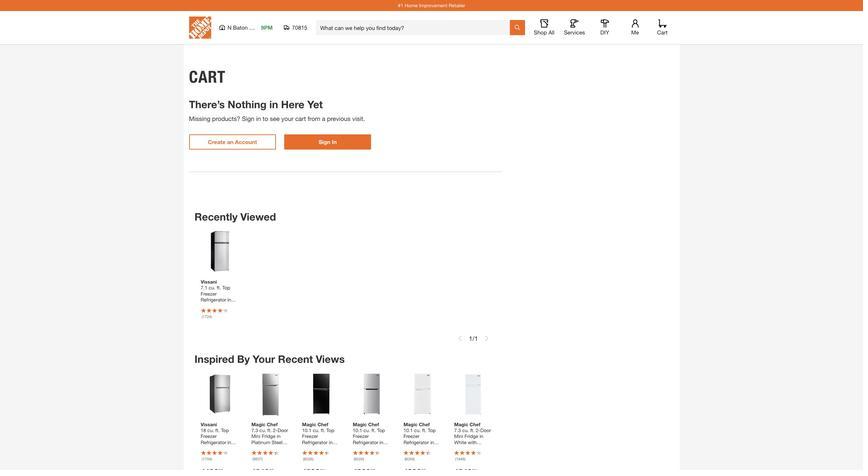 Task type: vqa. For each thing, say whether or not it's contained in the screenshot.
VISSANI
yes



Task type: locate. For each thing, give the bounding box(es) containing it.
white inside magic chef 10.1 cu. ft. top freezer refrigerator in white
[[404, 446, 416, 452]]

0 horizontal spatial platinum
[[252, 440, 271, 445]]

stainless up ( 1724 )
[[201, 303, 220, 309]]

magic up black
[[302, 422, 316, 428]]

recent
[[278, 353, 313, 366]]

( for 18 cu. ft. top freezer refrigerator in stainless steel look
[[202, 457, 203, 462]]

0 vertical spatial platinum
[[252, 440, 271, 445]]

0 horizontal spatial door
[[278, 428, 288, 433]]

vissani down 7.1 cu. ft. top freezer refrigerator in stainless steel look image
[[201, 279, 217, 285]]

look down "18"
[[201, 452, 212, 458]]

white up 6056
[[404, 446, 416, 452]]

previous
[[327, 115, 351, 122]]

cu. for magic chef 10.1 cu. ft. top freezer refrigerator in black
[[313, 428, 320, 433]]

7.1
[[201, 285, 208, 291]]

in inside the magic chef 7.3 cu. ft. 2-door mini fridge in white with freezer
[[480, 434, 484, 439]]

services button
[[564, 19, 586, 36]]

mini for white
[[455, 434, 464, 439]]

10.1 inside magic chef 10.1 cu. ft. top freezer refrigerator in platinum steel
[[353, 428, 363, 433]]

magic chef 10.1 cu. ft. top freezer refrigerator in white
[[404, 422, 436, 452]]

white up the 1948
[[455, 440, 467, 445]]

platinum
[[252, 440, 271, 445], [353, 446, 372, 452]]

1 vertical spatial look
[[201, 452, 212, 458]]

6026
[[304, 457, 313, 462], [355, 457, 364, 462]]

0 horizontal spatial 6026
[[304, 457, 313, 462]]

1 6026 from the left
[[304, 457, 313, 462]]

6026 down magic chef 10.1 cu. ft. top freezer refrigerator in platinum steel
[[355, 457, 364, 462]]

chef inside magic chef 10.1 cu. ft. top freezer refrigerator in platinum steel
[[369, 422, 379, 428]]

2 1 from the left
[[475, 335, 478, 342]]

1 stainless from the top
[[201, 303, 220, 309]]

fridge up the 1948
[[465, 434, 479, 439]]

services
[[565, 29, 586, 36]]

0 horizontal spatial 1
[[469, 335, 473, 342]]

magic inside the magic chef 7.3 cu. ft. 2-door mini fridge in white with freezer
[[455, 422, 469, 428]]

steel
[[222, 303, 233, 309], [272, 440, 283, 445], [222, 446, 233, 452], [373, 446, 384, 452]]

create an account button
[[189, 134, 276, 149]]

0 horizontal spatial with
[[252, 446, 261, 452]]

this is the last slide image
[[485, 336, 490, 341]]

) for magic chef 10.1 cu. ft. top freezer refrigerator in black
[[313, 457, 314, 462]]

0 vertical spatial sign
[[242, 115, 255, 122]]

me
[[632, 29, 640, 36]]

ft. for magic chef 10.1 cu. ft. top freezer refrigerator in platinum steel
[[372, 428, 376, 433]]

0 vertical spatial white
[[455, 440, 467, 445]]

fridge up the 9837
[[262, 434, 276, 439]]

1 2- from the left
[[273, 428, 278, 433]]

( for 7.3 cu. ft. 2-door mini fridge in platinum steel with freezer
[[253, 457, 254, 462]]

1 horizontal spatial 2-
[[476, 428, 481, 433]]

chef for magic chef 7.3 cu. ft. 2-door mini fridge in platinum steel with freezer
[[267, 422, 278, 428]]

refrigerator inside magic chef 10.1 cu. ft. top freezer refrigerator in white
[[404, 440, 429, 445]]

cart
[[658, 29, 668, 36]]

10.1 for 10.1 cu. ft. top freezer refrigerator in black
[[302, 428, 312, 433]]

2- inside the magic chef 7.3 cu. ft. 2-door mini fridge in white with freezer
[[476, 428, 481, 433]]

look down 7.1
[[201, 309, 212, 315]]

( for 7.3 cu. ft. 2-door mini fridge in white with freezer
[[456, 457, 457, 462]]

0 horizontal spatial sign
[[242, 115, 255, 122]]

10.1 cu. ft. top freezer refrigerator in white image
[[400, 372, 446, 417]]

ft. for magic chef 7.3 cu. ft. 2-door mini fridge in white with freezer
[[471, 428, 475, 433]]

2-
[[273, 428, 278, 433], [476, 428, 481, 433]]

1 fridge from the left
[[262, 434, 276, 439]]

( down "18"
[[202, 457, 203, 462]]

2 6026 from the left
[[355, 457, 364, 462]]

1 mini from the left
[[252, 434, 261, 439]]

mini
[[252, 434, 261, 439], [455, 434, 464, 439]]

stainless inside vissani 18 cu. ft. top freezer refrigerator in stainless steel look
[[201, 446, 220, 452]]

( down magic chef 10.1 cu. ft. top freezer refrigerator in platinum steel
[[354, 457, 355, 462]]

5 chef from the left
[[470, 422, 481, 428]]

chef inside magic chef 10.1 cu. ft. top freezer refrigerator in black
[[318, 422, 329, 428]]

18 cu. ft. top freezer refrigerator in stainless steel look image
[[197, 372, 243, 417]]

1 vissani from the top
[[201, 279, 217, 285]]

in
[[270, 98, 278, 111], [256, 115, 261, 122], [228, 297, 231, 303], [277, 434, 281, 439], [480, 434, 484, 439], [228, 440, 231, 445], [329, 440, 333, 445], [380, 440, 384, 445], [431, 440, 434, 445]]

magic
[[252, 422, 266, 428], [302, 422, 316, 428], [353, 422, 367, 428], [404, 422, 418, 428], [455, 422, 469, 428]]

diy
[[601, 29, 610, 36]]

1 horizontal spatial platinum
[[353, 446, 372, 452]]

( 1704 )
[[202, 457, 212, 462]]

ft. inside vissani 7.1 cu. ft. top freezer refrigerator in stainless steel look
[[217, 285, 221, 291]]

chef inside magic chef 7.3 cu. ft. 2-door mini fridge in platinum steel with freezer
[[267, 422, 278, 428]]

inspired
[[195, 353, 235, 366]]

visit.
[[353, 115, 365, 122]]

1724
[[203, 314, 211, 319]]

70815 button
[[284, 24, 308, 31]]

0 horizontal spatial mini
[[252, 434, 261, 439]]

vissani inside vissani 18 cu. ft. top freezer refrigerator in stainless steel look
[[201, 422, 217, 428]]

( down the magic chef 7.3 cu. ft. 2-door mini fridge in white with freezer
[[456, 457, 457, 462]]

1 look from the top
[[201, 309, 212, 315]]

1 horizontal spatial door
[[481, 428, 491, 433]]

ft. inside magic chef 10.1 cu. ft. top freezer refrigerator in platinum steel
[[372, 428, 376, 433]]

(
[[202, 314, 203, 319], [202, 457, 203, 462], [253, 457, 254, 462], [303, 457, 304, 462], [354, 457, 355, 462], [405, 457, 406, 462], [456, 457, 457, 462]]

chef inside the magic chef 7.3 cu. ft. 2-door mini fridge in white with freezer
[[470, 422, 481, 428]]

this is the first slide image
[[458, 336, 463, 341]]

ft. for magic chef 7.3 cu. ft. 2-door mini fridge in platinum steel with freezer
[[268, 428, 272, 433]]

1 vertical spatial vissani
[[201, 422, 217, 428]]

stainless for inspired by your recent views
[[201, 446, 220, 452]]

magic inside magic chef 10.1 cu. ft. top freezer refrigerator in white
[[404, 422, 418, 428]]

ft. inside magic chef 10.1 cu. ft. top freezer refrigerator in white
[[423, 428, 427, 433]]

door
[[278, 428, 288, 433], [481, 428, 491, 433]]

1 vertical spatial platinum
[[353, 446, 372, 452]]

) for vissani 18 cu. ft. top freezer refrigerator in stainless steel look
[[211, 457, 212, 462]]

sign inside button
[[319, 138, 331, 145]]

1 right this is the first slide icon
[[469, 335, 473, 342]]

2 7.3 from the left
[[455, 428, 461, 433]]

chef for magic chef 7.3 cu. ft. 2-door mini fridge in white with freezer
[[470, 422, 481, 428]]

halls
[[388, 2, 403, 8]]

3 magic from the left
[[353, 422, 367, 428]]

mini inside the magic chef 7.3 cu. ft. 2-door mini fridge in white with freezer
[[455, 434, 464, 439]]

refrigerator inside magic chef 10.1 cu. ft. top freezer refrigerator in platinum steel
[[353, 440, 379, 445]]

there's nothing in here yet
[[189, 98, 323, 111]]

1 horizontal spatial 1
[[475, 335, 478, 342]]

ft. inside magic chef 10.1 cu. ft. top freezer refrigerator in black
[[321, 428, 325, 433]]

1 10.1 from the left
[[302, 428, 312, 433]]

top inside magic chef 10.1 cu. ft. top freezer refrigerator in platinum steel
[[377, 428, 385, 433]]

chef down 10.1 cu. ft. top freezer refrigerator in black image
[[318, 422, 329, 428]]

3 10.1 from the left
[[404, 428, 413, 433]]

7.3 cu. ft. 2-door mini fridge in platinum steel with freezer image
[[248, 372, 293, 417]]

refrigerator
[[201, 297, 226, 303], [201, 440, 226, 445], [302, 440, 328, 445], [353, 440, 379, 445], [404, 440, 429, 445]]

1 horizontal spatial 10.1
[[353, 428, 363, 433]]

with
[[404, 2, 416, 8]]

vissani 7.1 cu. ft. top freezer refrigerator in stainless steel look
[[201, 279, 233, 315]]

in inside magic chef 7.3 cu. ft. 2-door mini fridge in platinum steel with freezer
[[277, 434, 281, 439]]

0 vertical spatial look
[[201, 309, 212, 315]]

6026 down black
[[304, 457, 313, 462]]

refrigerator for magic chef 10.1 cu. ft. top freezer refrigerator in black
[[302, 440, 328, 445]]

1 horizontal spatial sign
[[319, 138, 331, 145]]

0 vertical spatial vissani
[[201, 279, 217, 285]]

door for 7.3 cu. ft. 2-door mini fridge in platinum steel with freezer
[[278, 428, 288, 433]]

shop all button
[[534, 19, 556, 36]]

1 vertical spatial with
[[252, 446, 261, 452]]

refrigerator for magic chef 10.1 cu. ft. top freezer refrigerator in white
[[404, 440, 429, 445]]

0 horizontal spatial ( 6026 )
[[303, 457, 314, 462]]

white inside the magic chef 7.3 cu. ft. 2-door mini fridge in white with freezer
[[455, 440, 467, 445]]

cu. for magic chef 10.1 cu. ft. top freezer refrigerator in white
[[415, 428, 421, 433]]

top for magic chef 10.1 cu. ft. top freezer refrigerator in white
[[428, 428, 436, 433]]

0 horizontal spatial 2-
[[273, 428, 278, 433]]

freezer inside magic chef 10.1 cu. ft. top freezer refrigerator in white
[[404, 434, 420, 439]]

( down magic chef 10.1 cu. ft. top freezer refrigerator in white
[[405, 457, 406, 462]]

refrigerator inside magic chef 10.1 cu. ft. top freezer refrigerator in black
[[302, 440, 328, 445]]

sign
[[242, 115, 255, 122], [319, 138, 331, 145]]

2- for steel
[[273, 428, 278, 433]]

18
[[201, 428, 206, 433]]

7.3
[[252, 428, 258, 433], [455, 428, 461, 433]]

7.3 for 7.3 cu. ft. 2-door mini fridge in platinum steel with freezer
[[252, 428, 258, 433]]

look inside vissani 7.1 cu. ft. top freezer refrigerator in stainless steel look
[[201, 309, 212, 315]]

1 horizontal spatial 6026
[[355, 457, 364, 462]]

your
[[282, 115, 294, 122]]

views
[[316, 353, 345, 366]]

freezer inside magic chef 10.1 cu. ft. top freezer refrigerator in black
[[302, 434, 318, 439]]

deck the halls with cheer holiday decor for inside & out link
[[363, 2, 501, 8]]

magic for 7.3 cu. ft. 2-door mini fridge in white with freezer
[[455, 422, 469, 428]]

1 left this is the last slide icon
[[475, 335, 478, 342]]

2 fridge from the left
[[465, 434, 479, 439]]

1 chef from the left
[[267, 422, 278, 428]]

2 door from the left
[[481, 428, 491, 433]]

1 horizontal spatial ( 6026 )
[[354, 457, 364, 462]]

cu. inside magic chef 10.1 cu. ft. top freezer refrigerator in white
[[415, 428, 421, 433]]

cu. inside magic chef 7.3 cu. ft. 2-door mini fridge in platinum steel with freezer
[[260, 428, 266, 433]]

10.1
[[302, 428, 312, 433], [353, 428, 363, 433], [404, 428, 413, 433]]

7.3 up the 9837
[[252, 428, 258, 433]]

1 door from the left
[[278, 428, 288, 433]]

) for magic chef 10.1 cu. ft. top freezer refrigerator in white
[[414, 457, 415, 462]]

1 horizontal spatial mini
[[455, 434, 464, 439]]

door inside magic chef 7.3 cu. ft. 2-door mini fridge in platinum steel with freezer
[[278, 428, 288, 433]]

me button
[[625, 19, 647, 36]]

chef
[[267, 422, 278, 428], [318, 422, 329, 428], [369, 422, 379, 428], [419, 422, 430, 428], [470, 422, 481, 428]]

( 6026 )
[[303, 457, 314, 462], [354, 457, 364, 462]]

( down magic chef 7.3 cu. ft. 2-door mini fridge in platinum steel with freezer
[[253, 457, 254, 462]]

ft. for magic chef 10.1 cu. ft. top freezer refrigerator in white
[[423, 428, 427, 433]]

magic chef 7.3 cu. ft. 2-door mini fridge in white with freezer
[[455, 422, 491, 452]]

1 horizontal spatial with
[[468, 440, 477, 445]]

( 6026 ) down magic chef 10.1 cu. ft. top freezer refrigerator in platinum steel
[[354, 457, 364, 462]]

recently
[[195, 211, 238, 223]]

door inside the magic chef 7.3 cu. ft. 2-door mini fridge in white with freezer
[[481, 428, 491, 433]]

chef inside magic chef 10.1 cu. ft. top freezer refrigerator in white
[[419, 422, 430, 428]]

magic down 7.3 cu. ft. 2-door mini fridge in white with freezer image
[[455, 422, 469, 428]]

0 vertical spatial stainless
[[201, 303, 220, 309]]

in inside magic chef 10.1 cu. ft. top freezer refrigerator in white
[[431, 440, 434, 445]]

magic inside magic chef 7.3 cu. ft. 2-door mini fridge in platinum steel with freezer
[[252, 422, 266, 428]]

fridge
[[262, 434, 276, 439], [465, 434, 479, 439]]

0 horizontal spatial 10.1
[[302, 428, 312, 433]]

cu. for magic chef 7.3 cu. ft. 2-door mini fridge in white with freezer
[[463, 428, 469, 433]]

magic inside magic chef 10.1 cu. ft. top freezer refrigerator in black
[[302, 422, 316, 428]]

top inside magic chef 10.1 cu. ft. top freezer refrigerator in white
[[428, 428, 436, 433]]

1 magic from the left
[[252, 422, 266, 428]]

2 chef from the left
[[318, 422, 329, 428]]

0 vertical spatial with
[[468, 440, 477, 445]]

cu. inside magic chef 10.1 cu. ft. top freezer refrigerator in platinum steel
[[364, 428, 370, 433]]

a
[[322, 115, 326, 122]]

holiday
[[435, 2, 452, 8]]

the home depot logo image
[[189, 17, 211, 39]]

refrigerator inside vissani 18 cu. ft. top freezer refrigerator in stainless steel look
[[201, 440, 226, 445]]

7.3 inside the magic chef 7.3 cu. ft. 2-door mini fridge in white with freezer
[[455, 428, 461, 433]]

ft. for magic chef 10.1 cu. ft. top freezer refrigerator in black
[[321, 428, 325, 433]]

2 look from the top
[[201, 452, 212, 458]]

2 magic from the left
[[302, 422, 316, 428]]

1 vertical spatial sign
[[319, 138, 331, 145]]

cu. inside vissani 7.1 cu. ft. top freezer refrigerator in stainless steel look
[[209, 285, 216, 291]]

sign down the nothing
[[242, 115, 255, 122]]

magic inside magic chef 10.1 cu. ft. top freezer refrigerator in platinum steel
[[353, 422, 367, 428]]

( for 10.1 cu. ft. top freezer refrigerator in black
[[303, 457, 304, 462]]

cu. inside vissani 18 cu. ft. top freezer refrigerator in stainless steel look
[[208, 428, 214, 433]]

mini up the 9837
[[252, 434, 261, 439]]

0 horizontal spatial white
[[404, 446, 416, 452]]

chef down 10.1 cu. ft. top freezer refrigerator in platinum steel image at the bottom
[[369, 422, 379, 428]]

out
[[493, 2, 501, 8]]

70815
[[292, 24, 308, 31]]

2 ( 6026 ) from the left
[[354, 457, 364, 462]]

2- inside magic chef 7.3 cu. ft. 2-door mini fridge in platinum steel with freezer
[[273, 428, 278, 433]]

mini inside magic chef 7.3 cu. ft. 2-door mini fridge in platinum steel with freezer
[[252, 434, 261, 439]]

look for recently
[[201, 309, 212, 315]]

create
[[208, 138, 226, 145]]

magic down 10.1 cu. ft. top freezer refrigerator in platinum steel image at the bottom
[[353, 422, 367, 428]]

2- for with
[[476, 428, 481, 433]]

ft. inside the magic chef 7.3 cu. ft. 2-door mini fridge in white with freezer
[[471, 428, 475, 433]]

chef down 7.3 cu. ft. 2-door mini fridge in white with freezer image
[[470, 422, 481, 428]]

ft. inside magic chef 7.3 cu. ft. 2-door mini fridge in platinum steel with freezer
[[268, 428, 272, 433]]

chef for magic chef 10.1 cu. ft. top freezer refrigerator in platinum steel
[[369, 422, 379, 428]]

refrigerator for magic chef 10.1 cu. ft. top freezer refrigerator in platinum steel
[[353, 440, 379, 445]]

to
[[263, 115, 268, 122]]

0 horizontal spatial 7.3
[[252, 428, 258, 433]]

&
[[489, 2, 492, 8]]

1 horizontal spatial fridge
[[465, 434, 479, 439]]

fridge inside the magic chef 7.3 cu. ft. 2-door mini fridge in white with freezer
[[465, 434, 479, 439]]

fridge inside magic chef 7.3 cu. ft. 2-door mini fridge in platinum steel with freezer
[[262, 434, 276, 439]]

1 vertical spatial white
[[404, 446, 416, 452]]

chef down the 7.3 cu. ft. 2-door mini fridge in platinum steel with freezer image
[[267, 422, 278, 428]]

stainless up ( 1704 )
[[201, 446, 220, 452]]

7.3 up the 1948
[[455, 428, 461, 433]]

cu. inside the magic chef 7.3 cu. ft. 2-door mini fridge in white with freezer
[[463, 428, 469, 433]]

2 vissani from the top
[[201, 422, 217, 428]]

decor
[[453, 2, 466, 8]]

1 7.3 from the left
[[252, 428, 258, 433]]

create an account
[[208, 138, 257, 145]]

top inside magic chef 10.1 cu. ft. top freezer refrigerator in black
[[327, 428, 335, 433]]

top inside vissani 18 cu. ft. top freezer refrigerator in stainless steel look
[[221, 428, 229, 433]]

freezer inside magic chef 10.1 cu. ft. top freezer refrigerator in platinum steel
[[353, 434, 369, 439]]

) for magic chef 7.3 cu. ft. 2-door mini fridge in platinum steel with freezer
[[262, 457, 263, 462]]

1 ( 6026 ) from the left
[[303, 457, 314, 462]]

missing products? sign in to see your cart from a previous visit.
[[189, 115, 365, 122]]

4 magic from the left
[[404, 422, 418, 428]]

( 6026 ) down black
[[303, 457, 314, 462]]

magic for 10.1 cu. ft. top freezer refrigerator in platinum steel
[[353, 422, 367, 428]]

1
[[469, 335, 473, 342], [475, 335, 478, 342]]

top inside vissani 7.1 cu. ft. top freezer refrigerator in stainless steel look
[[223, 285, 230, 291]]

( down black
[[303, 457, 304, 462]]

chef down 10.1 cu. ft. top freezer refrigerator in white image
[[419, 422, 430, 428]]

( for 10.1 cu. ft. top freezer refrigerator in white
[[405, 457, 406, 462]]

magic down 10.1 cu. ft. top freezer refrigerator in white image
[[404, 422, 418, 428]]

2 horizontal spatial 10.1
[[404, 428, 413, 433]]

( down 7.1
[[202, 314, 203, 319]]

with inside magic chef 7.3 cu. ft. 2-door mini fridge in platinum steel with freezer
[[252, 446, 261, 452]]

sign left in
[[319, 138, 331, 145]]

2 2- from the left
[[476, 428, 481, 433]]

( 6026 ) for black
[[303, 457, 314, 462]]

freezer inside vissani 7.1 cu. ft. top freezer refrigerator in stainless steel look
[[201, 291, 217, 297]]

3 chef from the left
[[369, 422, 379, 428]]

4 chef from the left
[[419, 422, 430, 428]]

10.1 inside magic chef 10.1 cu. ft. top freezer refrigerator in white
[[404, 428, 413, 433]]

2 stainless from the top
[[201, 446, 220, 452]]

vissani down 18 cu. ft. top freezer refrigerator in stainless steel look image
[[201, 422, 217, 428]]

1 vertical spatial stainless
[[201, 446, 220, 452]]

platinum inside magic chef 10.1 cu. ft. top freezer refrigerator in platinum steel
[[353, 446, 372, 452]]

10.1 inside magic chef 10.1 cu. ft. top freezer refrigerator in black
[[302, 428, 312, 433]]

platinum inside magic chef 7.3 cu. ft. 2-door mini fridge in platinum steel with freezer
[[252, 440, 271, 445]]

cu.
[[209, 285, 216, 291], [208, 428, 214, 433], [260, 428, 266, 433], [313, 428, 320, 433], [364, 428, 370, 433], [415, 428, 421, 433], [463, 428, 469, 433]]

stainless inside vissani 7.1 cu. ft. top freezer refrigerator in stainless steel look
[[201, 303, 220, 309]]

top
[[223, 285, 230, 291], [221, 428, 229, 433], [327, 428, 335, 433], [377, 428, 385, 433], [428, 428, 436, 433]]

1 horizontal spatial white
[[455, 440, 467, 445]]

in inside vissani 7.1 cu. ft. top freezer refrigerator in stainless steel look
[[228, 297, 231, 303]]

with
[[468, 440, 477, 445], [252, 446, 261, 452]]

mini up the 1948
[[455, 434, 464, 439]]

5 magic from the left
[[455, 422, 469, 428]]

freezer
[[201, 291, 217, 297], [201, 434, 217, 439], [302, 434, 318, 439], [353, 434, 369, 439], [404, 434, 420, 439], [262, 446, 278, 452], [455, 446, 471, 452]]

0 horizontal spatial fridge
[[262, 434, 276, 439]]

2 mini from the left
[[455, 434, 464, 439]]

refrigerator inside vissani 7.1 cu. ft. top freezer refrigerator in stainless steel look
[[201, 297, 226, 303]]

cu. inside magic chef 10.1 cu. ft. top freezer refrigerator in black
[[313, 428, 320, 433]]

magic for 10.1 cu. ft. top freezer refrigerator in white
[[404, 422, 418, 428]]

9837
[[254, 457, 262, 462]]

freezer inside the magic chef 7.3 cu. ft. 2-door mini fridge in white with freezer
[[455, 446, 471, 452]]

2 10.1 from the left
[[353, 428, 363, 433]]

1 horizontal spatial 7.3
[[455, 428, 461, 433]]

6026 for black
[[304, 457, 313, 462]]

look inside vissani 18 cu. ft. top freezer refrigerator in stainless steel look
[[201, 452, 212, 458]]

vissani inside vissani 7.1 cu. ft. top freezer refrigerator in stainless steel look
[[201, 279, 217, 285]]

1 / 1
[[469, 335, 478, 342]]

magic down the 7.3 cu. ft. 2-door mini fridge in platinum steel with freezer image
[[252, 422, 266, 428]]

white
[[455, 440, 467, 445], [404, 446, 416, 452]]

in
[[332, 138, 337, 145]]

diy button
[[594, 19, 616, 36]]

7.3 inside magic chef 7.3 cu. ft. 2-door mini fridge in platinum steel with freezer
[[252, 428, 258, 433]]

shop all
[[534, 29, 555, 36]]



Task type: describe. For each thing, give the bounding box(es) containing it.
inspired by your recent views
[[195, 353, 345, 366]]

ft. inside vissani 18 cu. ft. top freezer refrigerator in stainless steel look
[[216, 428, 220, 433]]

account
[[235, 138, 257, 145]]

magic chef 7.3 cu. ft. 2-door mini fridge in platinum steel with freezer
[[252, 422, 288, 452]]

see
[[270, 115, 280, 122]]

steel inside magic chef 10.1 cu. ft. top freezer refrigerator in platinum steel
[[373, 446, 384, 452]]

recently viewed
[[195, 211, 276, 223]]

top for magic chef 10.1 cu. ft. top freezer refrigerator in platinum steel
[[377, 428, 385, 433]]

( for 10.1 cu. ft. top freezer refrigerator in platinum steel
[[354, 457, 355, 462]]

10.1 for 10.1 cu. ft. top freezer refrigerator in white
[[404, 428, 413, 433]]

cart link
[[655, 19, 671, 36]]

9pm
[[261, 24, 273, 31]]

missing
[[189, 115, 211, 122]]

magic for 10.1 cu. ft. top freezer refrigerator in black
[[302, 422, 316, 428]]

freezer inside magic chef 7.3 cu. ft. 2-door mini fridge in platinum steel with freezer
[[262, 446, 278, 452]]

What can we help you find today? search field
[[321, 20, 510, 35]]

with inside the magic chef 7.3 cu. ft. 2-door mini fridge in white with freezer
[[468, 440, 477, 445]]

cu. for magic chef 7.3 cu. ft. 2-door mini fridge in platinum steel with freezer
[[260, 428, 266, 433]]

n
[[228, 24, 232, 31]]

magic chef 10.1 cu. ft. top freezer refrigerator in platinum steel
[[353, 422, 385, 452]]

sign in
[[319, 138, 337, 145]]

cu. for magic chef 10.1 cu. ft. top freezer refrigerator in platinum steel
[[364, 428, 370, 433]]

cart
[[296, 115, 306, 122]]

) for magic chef 10.1 cu. ft. top freezer refrigerator in platinum steel
[[364, 457, 364, 462]]

deck the halls with cheer holiday decor for inside & out
[[363, 2, 501, 8]]

mini for platinum
[[252, 434, 261, 439]]

fridge for steel
[[262, 434, 276, 439]]

in inside magic chef 10.1 cu. ft. top freezer refrigerator in platinum steel
[[380, 440, 384, 445]]

7.3 cu. ft. 2-door mini fridge in white with freezer image
[[451, 372, 496, 417]]

vissani 18 cu. ft. top freezer refrigerator in stainless steel look
[[201, 422, 233, 458]]

stainless for recently viewed
[[201, 303, 220, 309]]

steel inside magic chef 7.3 cu. ft. 2-door mini fridge in platinum steel with freezer
[[272, 440, 283, 445]]

rouge
[[250, 24, 266, 31]]

deck
[[363, 2, 376, 8]]

steel inside vissani 18 cu. ft. top freezer refrigerator in stainless steel look
[[222, 446, 233, 452]]

1 1 from the left
[[469, 335, 473, 342]]

magic for 7.3 cu. ft. 2-door mini fridge in platinum steel with freezer
[[252, 422, 266, 428]]

an
[[227, 138, 234, 145]]

vissani for inspired
[[201, 422, 217, 428]]

10.1 cu. ft. top freezer refrigerator in black image
[[299, 372, 344, 417]]

/
[[473, 335, 475, 342]]

6026 for platinum
[[355, 457, 364, 462]]

6056
[[406, 457, 414, 462]]

1948
[[457, 457, 465, 462]]

steel inside vissani 7.1 cu. ft. top freezer refrigerator in stainless steel look
[[222, 303, 233, 309]]

cart
[[189, 67, 226, 87]]

door for 7.3 cu. ft. 2-door mini fridge in white with freezer
[[481, 428, 491, 433]]

there's
[[189, 98, 225, 111]]

n baton rouge
[[228, 24, 266, 31]]

nothing
[[228, 98, 267, 111]]

in inside vissani 18 cu. ft. top freezer refrigerator in stainless steel look
[[228, 440, 231, 445]]

sign in button
[[284, 134, 372, 149]]

for
[[467, 2, 473, 8]]

10.1 for 10.1 cu. ft. top freezer refrigerator in platinum steel
[[353, 428, 363, 433]]

( for 7.1 cu. ft. top freezer refrigerator in stainless steel look
[[202, 314, 203, 319]]

your
[[253, 353, 275, 366]]

shop
[[534, 29, 547, 36]]

7.1 cu. ft. top freezer refrigerator in stainless steel look image
[[197, 229, 243, 274]]

freezer inside vissani 18 cu. ft. top freezer refrigerator in stainless steel look
[[201, 434, 217, 439]]

( 1948 )
[[456, 457, 466, 462]]

) for vissani 7.1 cu. ft. top freezer refrigerator in stainless steel look
[[211, 314, 212, 319]]

) for magic chef 7.3 cu. ft. 2-door mini fridge in white with freezer
[[465, 457, 466, 462]]

1704
[[203, 457, 211, 462]]

( 9837 )
[[253, 457, 263, 462]]

cheer
[[418, 2, 434, 8]]

baton
[[233, 24, 248, 31]]

all
[[549, 29, 555, 36]]

viewed
[[241, 211, 276, 223]]

from
[[308, 115, 321, 122]]

look for inspired
[[201, 452, 212, 458]]

in inside magic chef 10.1 cu. ft. top freezer refrigerator in black
[[329, 440, 333, 445]]

by
[[237, 353, 250, 366]]

7.3 for 7.3 cu. ft. 2-door mini fridge in white with freezer
[[455, 428, 461, 433]]

fridge for with
[[465, 434, 479, 439]]

( 1724 )
[[202, 314, 212, 319]]

chef for magic chef 10.1 cu. ft. top freezer refrigerator in black
[[318, 422, 329, 428]]

magic chef 10.1 cu. ft. top freezer refrigerator in black
[[302, 422, 335, 452]]

chef for magic chef 10.1 cu. ft. top freezer refrigerator in white
[[419, 422, 430, 428]]

black
[[302, 446, 314, 452]]

yet
[[308, 98, 323, 111]]

products?
[[212, 115, 240, 122]]

vissani for recently
[[201, 279, 217, 285]]

top for magic chef 10.1 cu. ft. top freezer refrigerator in black
[[327, 428, 335, 433]]

the
[[377, 2, 387, 8]]

( 6026 ) for platinum
[[354, 457, 364, 462]]

10.1 cu. ft. top freezer refrigerator in platinum steel image
[[350, 372, 395, 417]]

( 6056 )
[[405, 457, 415, 462]]

here
[[281, 98, 305, 111]]

inside
[[474, 2, 487, 8]]



